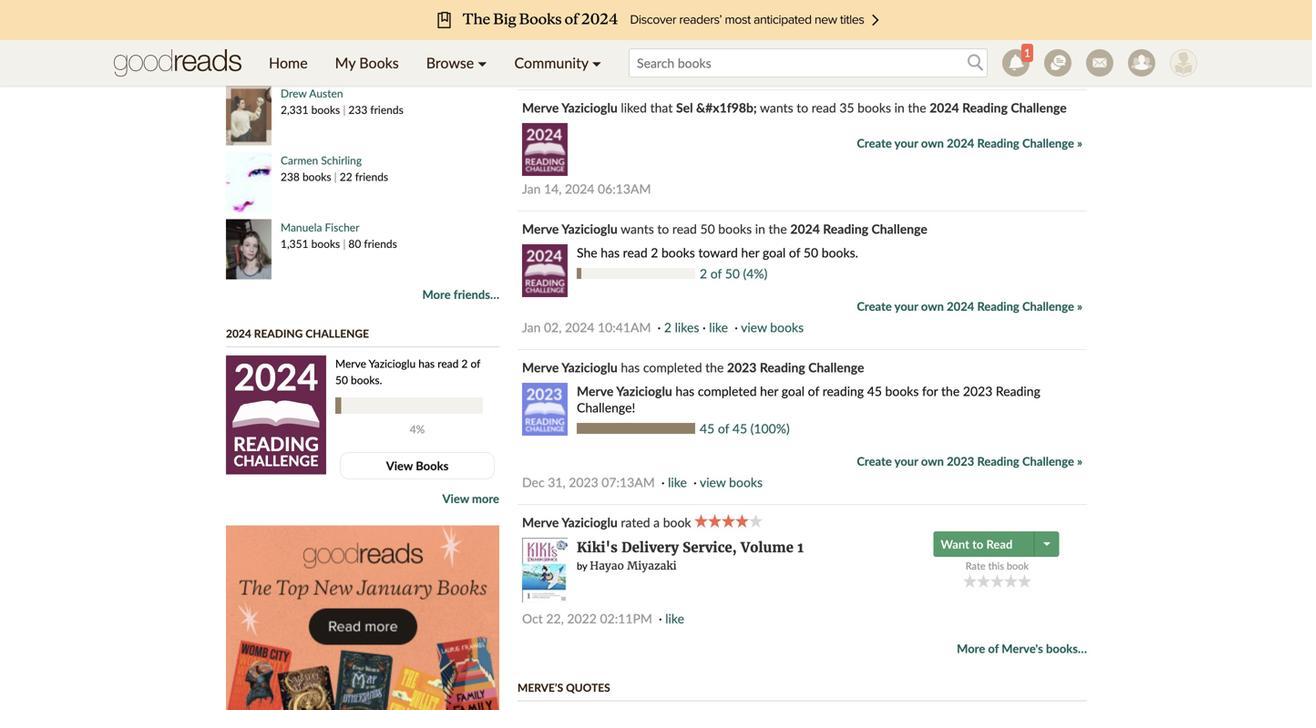 Task type: vqa. For each thing, say whether or not it's contained in the screenshot.
third The Jan from the bottom of the page
yes



Task type: describe. For each thing, give the bounding box(es) containing it.
read inside merve yazicioglu has read 2 of 50 books.
[[438, 357, 459, 370]]

1 horizontal spatial to
[[797, 100, 809, 115]]

35
[[840, 100, 855, 115]]

this
[[989, 560, 1005, 572]]

fischer
[[325, 221, 360, 234]]

likes
[[675, 319, 700, 335]]

community ▾
[[515, 54, 602, 72]]

1 horizontal spatial 45
[[733, 421, 748, 436]]

11634 image for liked that
[[522, 123, 568, 176]]

merve yazicioglu liked that sel &#x1f98b; wants to read 35 books in the 2024 reading challenge
[[522, 100, 1067, 115]]

friend requests image
[[1129, 49, 1156, 77]]

she has           read 2 books toward her goal of 50 books.
[[577, 245, 859, 260]]

austen
[[309, 87, 343, 100]]

to inside button
[[973, 537, 984, 551]]

02,
[[544, 319, 562, 335]]

2023 reading challenge link
[[727, 360, 865, 375]]

create your own 2023 reading challenge » link
[[857, 453, 1083, 469]]

merve yazicioglu link for rated a book
[[522, 515, 618, 530]]

of down merve yazicioglu wants to read 50 books in the 2024 reading challenge
[[789, 245, 801, 260]]

reading
[[823, 383, 864, 399]]

books inside carmen schirling 238 books | 22 friends
[[303, 170, 331, 183]]

merve yazicioglu has completed the 2023 reading challenge
[[522, 360, 865, 375]]

2 of 50 (4%) link
[[700, 266, 768, 281]]

read right she
[[623, 245, 648, 260]]

| for fischer
[[343, 237, 346, 250]]

dec 31, 2023 07:13am link
[[522, 474, 655, 490]]

browse ▾ button
[[413, 40, 501, 86]]

(100%)
[[751, 421, 790, 436]]

more friends… link
[[423, 286, 500, 303]]

3 create your own 2024 reading challenge » from the top
[[857, 299, 1083, 314]]

books inside drew austen 2,331 books | 233 friends
[[311, 103, 340, 116]]

2 jan 14, 2024 06:13am from the top
[[522, 181, 651, 196]]

browse ▾
[[426, 54, 487, 72]]

2 left toward
[[651, 245, 659, 260]]

home
[[269, 54, 308, 72]]

like for oct 22, 2022 02:11pm · like
[[666, 611, 685, 626]]

50 left (4%)
[[725, 266, 740, 281]]

has inside merve yazicioglu has read 2 of 50 books.
[[419, 357, 435, 370]]

0 vertical spatial goal
[[763, 245, 786, 260]]

| for schirling
[[334, 170, 337, 183]]

0 horizontal spatial wants
[[621, 221, 654, 236]]

3 » from the top
[[1078, 299, 1083, 314]]

carmen
[[281, 154, 318, 167]]

3 your from the top
[[895, 299, 919, 314]]

my
[[335, 54, 356, 72]]

goal inside the has          completed her goal of reading 45 books for the 2023 reading challenge!
[[782, 383, 805, 399]]

view books link for books
[[700, 474, 763, 490]]

2 of 50 (4%)
[[700, 266, 768, 281]]

06:13am for first jan 14, 2024 06:13am link from the bottom of the page
[[598, 181, 651, 196]]

07:13am
[[602, 474, 655, 490]]

dec
[[522, 474, 545, 490]]

she
[[577, 245, 598, 260]]

22
[[340, 170, 352, 183]]

1 vertical spatial in
[[756, 221, 766, 236]]

more of merve's books…
[[957, 641, 1088, 656]]

1 your from the top
[[895, 15, 919, 29]]

carmen schirling 238 books | 22 friends
[[281, 154, 388, 183]]

create inside create your own 2023 reading challenge » link
[[857, 454, 892, 468]]

2,031
[[281, 36, 309, 49]]

merve's
[[518, 681, 564, 694]]

0 vertical spatial book
[[663, 515, 691, 530]]

oct 22, 2022 02:11pm · like
[[522, 611, 685, 626]]

kiki's delivery service, volume 1 by hayao miyazaki
[[577, 539, 804, 573]]

3 create from the top
[[857, 299, 892, 314]]

by
[[577, 560, 587, 572]]

of inside merve yazicioglu has read 2 of 50 books.
[[471, 357, 481, 370]]

merve yazicioglu link for wants to read 50 books in the
[[522, 221, 618, 236]]

10:41am
[[598, 319, 651, 335]]

1 horizontal spatial wants
[[760, 100, 794, 115]]

for
[[923, 383, 938, 399]]

want to read
[[941, 537, 1013, 551]]

kiki's delivery service, volume 1 link
[[577, 539, 804, 556]]

read up she has           read 2 books toward her goal of 50 books.
[[673, 221, 697, 236]]

oct
[[522, 611, 543, 626]]

merve yazicioglu link for liked that
[[522, 100, 618, 115]]

that
[[651, 100, 673, 115]]

manuela
[[281, 221, 322, 234]]

2 create your own 2024 reading challenge » link from the top
[[857, 135, 1083, 151]]

2 likes link
[[664, 319, 700, 335]]

merve for merve yazicioglu wants to read 50 books in the 2024 reading challenge
[[522, 221, 559, 236]]

books left toward
[[662, 245, 695, 260]]

service,
[[683, 539, 737, 556]]

2024 reading challenge
[[226, 327, 369, 340]]

of left (100%)
[[718, 421, 730, 436]]

jan 02, 2024 10:41am link
[[522, 319, 651, 335]]

reading
[[233, 433, 319, 455]]

1 horizontal spatial book
[[1007, 560, 1029, 572]]

merve yazicioglu link for has completed the
[[522, 360, 618, 375]]

2 left likes
[[664, 319, 672, 335]]

4 » from the top
[[1078, 454, 1083, 468]]

3 jan from the top
[[522, 319, 541, 335]]

like link for oct 22, 2022 02:11pm · like
[[666, 611, 685, 626]]

4%
[[410, 423, 425, 436]]

friends…
[[454, 287, 500, 302]]

view books
[[386, 459, 449, 473]]

books…
[[1047, 641, 1088, 656]]

merve for merve yazicioglu has completed the 2023 reading challenge
[[522, 360, 559, 375]]

233
[[349, 103, 368, 116]]

more
[[472, 491, 500, 506]]

1 horizontal spatial in
[[895, 100, 905, 115]]

1 create from the top
[[857, 15, 892, 29]]

Search for books to add to your shelves search field
[[629, 48, 988, 77]]

1 inside the notifications element
[[1025, 46, 1031, 59]]

merve yazicioglu has read 2 of 50 books. link
[[335, 356, 495, 388]]

0 vertical spatial like
[[709, 319, 728, 335]]

2023 up want
[[947, 454, 975, 468]]

carmen schirling link
[[281, 154, 362, 167]]

merve yazicioglu has read 2 of 50 books.
[[335, 357, 481, 387]]

schirling
[[321, 154, 362, 167]]

manuela fischer 1,351 books | 80 friends
[[281, 221, 397, 250]]

1 create your own 2024 reading challenge » from the top
[[857, 15, 1083, 29]]

friends for carmen schirling 238 books | 22 friends
[[355, 170, 388, 183]]

45 inside the has          completed her goal of reading 45 books for the 2023 reading challenge!
[[868, 383, 882, 399]]

jan 02, 2024 10:41am · 2 likes · like · view books
[[522, 319, 804, 335]]

inbox image
[[1087, 49, 1114, 77]]

1 own from the top
[[922, 15, 944, 29]]

has right she
[[601, 245, 620, 260]]

2023 right 31,
[[569, 474, 599, 490]]

1 jan from the top
[[522, 60, 541, 75]]

merve yazicioglu rated a book
[[522, 515, 695, 530]]

of inside more of merve's books… link
[[989, 641, 999, 656]]

2024 reading challenge image
[[229, 393, 324, 432]]

2,031 books | 62 friends
[[281, 36, 397, 49]]

view books link for like
[[741, 319, 804, 335]]

has inside the has          completed her goal of reading 45 books for the 2023 reading challenge!
[[676, 383, 695, 399]]

books up toward
[[719, 221, 752, 236]]

books inside the has          completed her goal of reading 45 books for the 2023 reading challenge!
[[886, 383, 919, 399]]

0 vertical spatial 2024 reading challenge link
[[930, 100, 1067, 115]]

hayao miyazaki link
[[590, 559, 677, 573]]

has          completed her goal of reading 45 books for the 2023 reading challenge!
[[577, 383, 1041, 415]]

manuela fischer link
[[281, 221, 360, 234]]

challenge
[[234, 452, 319, 470]]

liked
[[621, 100, 647, 115]]

4 own from the top
[[922, 454, 944, 468]]

view for view books
[[386, 459, 413, 473]]

challenge!
[[577, 400, 636, 415]]

▾ for browse ▾
[[478, 54, 487, 72]]

home link
[[255, 40, 321, 86]]



Task type: locate. For each thing, give the bounding box(es) containing it.
0 vertical spatial 14,
[[544, 60, 562, 75]]

volume
[[741, 539, 794, 556]]

2 vertical spatial create your own 2024 reading challenge » link
[[857, 298, 1083, 314]]

yazicioglu up 4%
[[369, 357, 416, 370]]

of left reading
[[808, 383, 820, 399]]

drew
[[281, 87, 307, 100]]

books inside view books link
[[416, 459, 449, 473]]

view books link down the 45 of 45 (100%)
[[700, 474, 763, 490]]

merve for merve yazicioglu rated a book
[[522, 515, 559, 530]]

friends right 233
[[370, 103, 404, 116]]

advertisement element
[[226, 526, 500, 710]]

the inside the has          completed her goal of reading 45 books for the 2023 reading challenge!
[[942, 383, 960, 399]]

45 left (100%)
[[733, 421, 748, 436]]

2 ▾ from the left
[[592, 54, 602, 72]]

community
[[515, 54, 589, 72]]

1 horizontal spatial ▾
[[592, 54, 602, 72]]

0 horizontal spatial ▾
[[478, 54, 487, 72]]

yazicioglu up she
[[562, 221, 618, 236]]

2 vertical spatial like link
[[666, 611, 685, 626]]

0 vertical spatial books
[[359, 54, 399, 72]]

1 horizontal spatial 1
[[1025, 46, 1031, 59]]

jan 14, 2024 06:13am up she
[[522, 181, 651, 196]]

carmen ... image
[[226, 152, 272, 212]]

0 horizontal spatial 2024 reading challenge link
[[226, 327, 369, 340]]

2 your from the top
[[895, 136, 919, 150]]

view down the 45 of 45 (100%) link
[[700, 474, 726, 490]]

wants right '&#x1f98b;'
[[760, 100, 794, 115]]

1 vertical spatial view books link
[[700, 474, 763, 490]]

yazicioglu left liked
[[562, 100, 618, 115]]

2 horizontal spatial to
[[973, 537, 984, 551]]

3 own from the top
[[922, 299, 944, 314]]

|
[[343, 36, 346, 49], [343, 103, 346, 116], [334, 170, 337, 183], [343, 237, 346, 250]]

browse
[[426, 54, 474, 72]]

238
[[281, 170, 300, 183]]

hayao
[[590, 559, 624, 573]]

friends right 80
[[364, 237, 397, 250]]

merve yazicioglu link up kiki's
[[522, 515, 618, 530]]

more
[[423, 287, 451, 302], [957, 641, 986, 656]]

1 left my group discussions icon
[[1025, 46, 1031, 59]]

0 horizontal spatial her
[[741, 245, 760, 260]]

1 06:13am from the top
[[598, 60, 651, 75]]

0 horizontal spatial books
[[359, 54, 399, 72]]

view
[[386, 459, 413, 473], [443, 491, 469, 506]]

2 create from the top
[[857, 136, 892, 150]]

like link
[[709, 319, 728, 335], [668, 474, 687, 490], [666, 611, 685, 626]]

view for view more
[[443, 491, 469, 506]]

| left 62
[[343, 36, 346, 49]]

create up search books 'text field'
[[857, 15, 892, 29]]

06:13am
[[598, 60, 651, 75], [598, 181, 651, 196]]

jan 14, 2024 06:13am link up she
[[522, 181, 651, 196]]

yazicioglu for merve yazicioglu rated a book
[[562, 515, 618, 530]]

▾ right browse
[[478, 54, 487, 72]]

50 down 2024 reading challenge
[[335, 373, 348, 387]]

merve's quotes link
[[518, 681, 611, 694]]

1 vertical spatial her
[[760, 383, 779, 399]]

0 vertical spatial jan 14, 2024 06:13am link
[[522, 60, 651, 75]]

friends for manuela fischer 1,351 books | 80 friends
[[364, 237, 397, 250]]

06:13am up liked
[[598, 60, 651, 75]]

books for view books
[[416, 459, 449, 473]]

more left merve's at the bottom of page
[[957, 641, 986, 656]]

merve yazicioglu
[[577, 383, 673, 399]]

books down austen
[[311, 103, 340, 116]]

0 vertical spatial 1
[[1025, 46, 1031, 59]]

create your own 2024 reading challenge »
[[857, 15, 1083, 29], [857, 136, 1083, 150], [857, 299, 1083, 314]]

1 horizontal spatial her
[[760, 383, 779, 399]]

2023 up the 45 of 45 (100%)
[[727, 360, 757, 375]]

1 11634 image from the top
[[522, 2, 568, 55]]

| inside carmen schirling 238 books | 22 friends
[[334, 170, 337, 183]]

2 06:13am from the top
[[598, 181, 651, 196]]

yazicioglu for merve yazicioglu
[[616, 383, 673, 399]]

jan 14, 2024 06:13am link up liked
[[522, 60, 651, 75]]

2 vertical spatial to
[[973, 537, 984, 551]]

of inside the has          completed her goal of reading 45 books for the 2023 reading challenge!
[[808, 383, 820, 399]]

community ▾ button
[[501, 40, 615, 86]]

45 down merve yazicioglu has completed the 2023 reading challenge
[[700, 421, 715, 436]]

2 vertical spatial 2024 reading challenge link
[[226, 327, 369, 340]]

merve for merve yazicioglu has read 2 of 50 books.
[[335, 357, 366, 370]]

kiki's
[[577, 539, 618, 556]]

| left 80
[[343, 237, 346, 250]]

drew austen 2,331 books | 233 friends
[[281, 87, 404, 116]]

4 create from the top
[[857, 454, 892, 468]]

2 vertical spatial 11634 image
[[522, 244, 568, 297]]

friends
[[364, 36, 397, 49], [370, 103, 404, 116], [355, 170, 388, 183], [364, 237, 397, 250]]

2 vertical spatial jan
[[522, 319, 541, 335]]

books down 62
[[359, 54, 399, 72]]

0 vertical spatial 06:13am
[[598, 60, 651, 75]]

merve inside merve yazicioglu has read 2 of 50 books.
[[335, 357, 366, 370]]

2 jan from the top
[[522, 181, 541, 196]]

my group discussions image
[[1045, 49, 1072, 77]]

book right this
[[1007, 560, 1029, 572]]

notifications element
[[1003, 44, 1034, 77]]

of down friends…
[[471, 357, 481, 370]]

0 horizontal spatial 45
[[700, 421, 715, 436]]

1 jan 14, 2024 06:13am link from the top
[[522, 60, 651, 75]]

create your own 2024 reading challenge » link
[[857, 14, 1083, 30], [857, 135, 1083, 151], [857, 298, 1083, 314]]

45 of 45 (100%) link
[[700, 421, 790, 436]]

1 create your own 2024 reading challenge » link from the top
[[857, 14, 1083, 30]]

goal
[[763, 245, 786, 260], [782, 383, 805, 399]]

merve for merve yazicioglu
[[577, 383, 614, 399]]

0 horizontal spatial book
[[663, 515, 691, 530]]

in up (4%)
[[756, 221, 766, 236]]

0 vertical spatial view books link
[[741, 319, 804, 335]]

1 vertical spatial like
[[668, 474, 687, 490]]

sel
[[676, 100, 693, 115]]

(4%)
[[743, 266, 768, 281]]

2 jan 14, 2024 06:13am link from the top
[[522, 181, 651, 196]]

0 vertical spatial to
[[797, 100, 809, 115]]

2 horizontal spatial 2024 reading challenge link
[[930, 100, 1067, 115]]

books for my books
[[359, 54, 399, 72]]

completed inside the has          completed her goal of reading 45 books for the 2023 reading challenge!
[[698, 383, 757, 399]]

menu
[[255, 40, 615, 86]]

| inside manuela fischer 1,351 books | 80 friends
[[343, 237, 346, 250]]

2 create your own 2024 reading challenge » from the top
[[857, 136, 1083, 150]]

14, for first jan 14, 2024 06:13am link from the top
[[544, 60, 562, 75]]

50 down merve yazicioglu wants to read 50 books in the 2024 reading challenge
[[804, 245, 819, 260]]

1 button
[[995, 40, 1037, 86]]

view books link
[[340, 452, 495, 480]]

like link for ·
[[668, 474, 687, 490]]

1
[[1025, 46, 1031, 59], [798, 539, 804, 556]]

0 vertical spatial jan 14, 2024 06:13am
[[522, 60, 651, 75]]

like link right 02:11pm
[[666, 611, 685, 626]]

0 vertical spatial create your own 2024 reading challenge » link
[[857, 14, 1083, 30]]

06:13am down liked
[[598, 181, 651, 196]]

0 vertical spatial view
[[741, 319, 767, 335]]

quotes
[[566, 681, 611, 694]]

45 right reading
[[868, 383, 882, 399]]

1 » from the top
[[1078, 15, 1083, 29]]

1 vertical spatial like link
[[668, 474, 687, 490]]

| inside drew austen 2,331 books | 233 friends
[[343, 103, 346, 116]]

own
[[922, 15, 944, 29], [922, 136, 944, 150], [922, 299, 944, 314], [922, 454, 944, 468]]

view more link
[[443, 491, 500, 506]]

books
[[311, 36, 340, 49], [858, 100, 892, 115], [311, 103, 340, 116], [303, 170, 331, 183], [719, 221, 752, 236], [311, 237, 340, 250], [662, 245, 695, 260], [771, 319, 804, 335], [886, 383, 919, 399], [729, 474, 763, 490]]

has
[[601, 245, 620, 260], [419, 357, 435, 370], [621, 360, 640, 375], [676, 383, 695, 399]]

of down she has           read 2 books toward her goal of 50 books.
[[711, 266, 722, 281]]

1 horizontal spatial view
[[741, 319, 767, 335]]

yazicioglu up challenge!
[[616, 383, 673, 399]]

books up my
[[311, 36, 340, 49]]

books. inside merve yazicioglu has read 2 of 50 books.
[[351, 373, 382, 387]]

1 vertical spatial 1
[[798, 539, 804, 556]]

yazicioglu for merve yazicioglu has read 2 of 50 books.
[[369, 357, 416, 370]]

1 horizontal spatial more
[[957, 641, 986, 656]]

drew austen link
[[281, 87, 343, 100]]

yazicioglu for merve yazicioglu liked that sel &#x1f98b; wants to read 35 books in the 2024 reading challenge
[[562, 100, 618, 115]]

14, for first jan 14, 2024 06:13am link from the bottom of the page
[[544, 181, 562, 196]]

books down the 45 of 45 (100%)
[[729, 474, 763, 490]]

merve yazicioglu link down community ▾ dropdown button
[[522, 100, 618, 115]]

her inside the has          completed her goal of reading 45 books for the 2023 reading challenge!
[[760, 383, 779, 399]]

my books link
[[321, 40, 413, 86]]

0 horizontal spatial 1
[[798, 539, 804, 556]]

4 your from the top
[[895, 454, 919, 468]]

2 14, from the top
[[544, 181, 562, 196]]

2 vertical spatial like
[[666, 611, 685, 626]]

books inside my books "link"
[[359, 54, 399, 72]]

read left 35
[[812, 100, 837, 115]]

yazicioglu for merve yazicioglu wants to read 50 books in the 2024 reading challenge
[[562, 221, 618, 236]]

11633 image
[[522, 383, 568, 436]]

11634 image
[[522, 2, 568, 55], [522, 123, 568, 176], [522, 244, 568, 297]]

0 vertical spatial completed
[[643, 360, 702, 375]]

miyazaki
[[627, 559, 677, 573]]

more for more friends…
[[423, 287, 451, 302]]

merve for merve yazicioglu liked that sel &#x1f98b; wants to read 35 books in the 2024 reading challenge
[[522, 100, 559, 115]]

like right likes
[[709, 319, 728, 335]]

view down 4%
[[386, 459, 413, 473]]

merve yazicioglu link for has          completed her goal of reading 45 books for the 2023 reading challenge!
[[577, 383, 673, 399]]

sel &#x1f98b; link
[[676, 100, 757, 115]]

0 vertical spatial 11634 image
[[522, 2, 568, 55]]

like right 02:11pm
[[666, 611, 685, 626]]

in right 35
[[895, 100, 905, 115]]

friends inside manuela fischer 1,351 books | 80 friends
[[364, 237, 397, 250]]

want
[[941, 537, 970, 551]]

completed down 2 likes link
[[643, 360, 702, 375]]

2 horizontal spatial 45
[[868, 383, 882, 399]]

like for dec 31, 2023 07:13am · like · view books
[[668, 474, 687, 490]]

more left friends…
[[423, 287, 451, 302]]

menu containing home
[[255, 40, 615, 86]]

0 horizontal spatial to
[[658, 221, 669, 236]]

friends inside carmen schirling 238 books | 22 friends
[[355, 170, 388, 183]]

of left merve's at the bottom of page
[[989, 641, 999, 656]]

2023 inside the has          completed her goal of reading 45 books for the 2023 reading challenge!
[[963, 383, 993, 399]]

06:13am for first jan 14, 2024 06:13am link from the top
[[598, 60, 651, 75]]

friends right 22
[[355, 170, 388, 183]]

22,
[[546, 611, 564, 626]]

merve yazicioglu link up challenge!
[[577, 383, 673, 399]]

0 vertical spatial view
[[386, 459, 413, 473]]

books inside manuela fischer 1,351 books | 80 friends
[[311, 237, 340, 250]]

to left read
[[973, 537, 984, 551]]

to up she has           read 2 books toward her goal of 50 books.
[[658, 221, 669, 236]]

read down more friends…
[[438, 357, 459, 370]]

friends for drew austen 2,331 books | 233 friends
[[370, 103, 404, 116]]

1 vertical spatial 2024 reading challenge link
[[791, 221, 928, 236]]

31,
[[548, 474, 566, 490]]

rated
[[621, 515, 650, 530]]

1 vertical spatial completed
[[698, 383, 757, 399]]

0 vertical spatial wants
[[760, 100, 794, 115]]

1 vertical spatial wants
[[621, 221, 654, 236]]

friends inside drew austen 2,331 books | 233 friends
[[370, 103, 404, 116]]

0 horizontal spatial books.
[[351, 373, 382, 387]]

0 vertical spatial in
[[895, 100, 905, 115]]

her down the '2023 reading challenge' link
[[760, 383, 779, 399]]

▾ inside community ▾ dropdown button
[[592, 54, 602, 72]]

reading challenge
[[233, 433, 319, 470]]

has down merve yazicioglu has completed the 2023 reading challenge
[[676, 383, 695, 399]]

2 own from the top
[[922, 136, 944, 150]]

▾ for community ▾
[[592, 54, 602, 72]]

| left 233
[[343, 103, 346, 116]]

2,331
[[281, 103, 309, 116]]

merve's
[[1002, 641, 1044, 656]]

toward
[[699, 245, 738, 260]]

1 horizontal spatial books
[[416, 459, 449, 473]]

goal down the '2023 reading challenge' link
[[782, 383, 805, 399]]

1 vertical spatial jan 14, 2024 06:13am
[[522, 181, 651, 196]]

books down manuela fischer link
[[311, 237, 340, 250]]

0 vertical spatial like link
[[709, 319, 728, 335]]

book right a
[[663, 515, 691, 530]]

1 vertical spatial goal
[[782, 383, 805, 399]]

1 ▾ from the left
[[478, 54, 487, 72]]

books up the '2023 reading challenge' link
[[771, 319, 804, 335]]

50 up she has           read 2 books toward her goal of 50 books.
[[701, 221, 715, 236]]

1 jan 14, 2024 06:13am from the top
[[522, 60, 651, 75]]

2 down she has           read 2 books toward her goal of 50 books.
[[700, 266, 708, 281]]

oct 22, 2022 02:11pm link
[[522, 611, 653, 626]]

1,351
[[281, 237, 309, 250]]

0 horizontal spatial more
[[423, 287, 451, 302]]

create down reading
[[857, 454, 892, 468]]

has up 4%
[[419, 357, 435, 370]]

▾ inside browse ▾ dropdown button
[[478, 54, 487, 72]]

0 vertical spatial her
[[741, 245, 760, 260]]

02:11pm
[[600, 611, 653, 626]]

1 vertical spatial books.
[[351, 373, 382, 387]]

merve yazicioglu link down 'jan 02, 2024 10:41am' link
[[522, 360, 618, 375]]

the
[[908, 100, 927, 115], [769, 221, 787, 236], [706, 360, 724, 375], [942, 383, 960, 399]]

busé image
[[226, 18, 272, 78]]

books down the carmen schirling "link"
[[303, 170, 331, 183]]

delivery
[[622, 539, 679, 556]]

in
[[895, 100, 905, 115], [756, 221, 766, 236]]

1 vertical spatial books
[[416, 459, 449, 473]]

1 14, from the top
[[544, 60, 562, 75]]

1 vertical spatial 06:13am
[[598, 181, 651, 196]]

to
[[797, 100, 809, 115], [658, 221, 669, 236], [973, 537, 984, 551]]

1 vertical spatial create your own 2024 reading challenge » link
[[857, 135, 1083, 151]]

0 horizontal spatial view
[[700, 474, 726, 490]]

62
[[349, 36, 361, 49]]

11634 image for wants to read 50 books in the
[[522, 244, 568, 297]]

my books
[[335, 54, 399, 72]]

view more
[[443, 491, 500, 506]]

dec 31, 2023 07:13am · like · view books
[[522, 474, 763, 490]]

1 vertical spatial jan 14, 2024 06:13am link
[[522, 181, 651, 196]]

»
[[1078, 15, 1083, 29], [1078, 136, 1083, 150], [1078, 299, 1083, 314], [1078, 454, 1083, 468]]

1 vertical spatial to
[[658, 221, 669, 236]]

manuela... image
[[226, 219, 272, 279]]

1 vertical spatial view
[[443, 491, 469, 506]]

0 vertical spatial jan
[[522, 60, 541, 75]]

| left 22
[[334, 170, 337, 183]]

to left 35
[[797, 100, 809, 115]]

a
[[654, 515, 660, 530]]

merve yazicioglu link up she
[[522, 221, 618, 236]]

1 vertical spatial book
[[1007, 560, 1029, 572]]

0 vertical spatial create your own 2024 reading challenge »
[[857, 15, 1083, 29]]

completed up the 45 of 45 (100%)
[[698, 383, 757, 399]]

yazicioglu for merve yazicioglu has completed the 2023 reading challenge
[[562, 360, 618, 375]]

2 down more friends…
[[462, 357, 468, 370]]

yazicioglu up kiki's
[[562, 515, 618, 530]]

rate this book
[[966, 560, 1029, 572]]

1 inside kiki's delivery service, volume 1 by hayao miyazaki
[[798, 539, 804, 556]]

1 vertical spatial jan
[[522, 181, 541, 196]]

▾ right community
[[592, 54, 602, 72]]

her up (4%)
[[741, 245, 760, 260]]

like right 07:13am
[[668, 474, 687, 490]]

50 inside merve yazicioglu has read 2 of 50 books.
[[335, 373, 348, 387]]

80
[[349, 237, 361, 250]]

bob builder image
[[1171, 49, 1198, 77]]

yazicioglu down 'jan 02, 2024 10:41am' link
[[562, 360, 618, 375]]

more friends…
[[423, 287, 500, 302]]

3 11634 image from the top
[[522, 244, 568, 297]]

1 vertical spatial more
[[957, 641, 986, 656]]

like link right likes
[[709, 319, 728, 335]]

1 vertical spatial view
[[700, 474, 726, 490]]

create
[[857, 15, 892, 29], [857, 136, 892, 150], [857, 299, 892, 314], [857, 454, 892, 468]]

0 vertical spatial books.
[[822, 245, 859, 260]]

more of merve's books… link
[[957, 640, 1088, 657]]

more for more of merve's books…
[[957, 641, 986, 656]]

reading
[[978, 15, 1020, 29], [963, 100, 1008, 115], [978, 136, 1020, 150], [823, 221, 869, 236], [978, 299, 1020, 314], [254, 327, 303, 340], [760, 360, 806, 375], [996, 383, 1041, 399], [978, 454, 1020, 468]]

2 11634 image from the top
[[522, 123, 568, 176]]

kiki's delivery service, volume 1 by hayao miyazaki image
[[522, 538, 568, 602]]

2 inside merve yazicioglu has read 2 of 50 books.
[[462, 357, 468, 370]]

wants up she has           read 2 books toward her goal of 50 books.
[[621, 221, 654, 236]]

view left the "more"
[[443, 491, 469, 506]]

2023 right for
[[963, 383, 993, 399]]

merve's quotes
[[518, 681, 611, 694]]

1 horizontal spatial view
[[443, 491, 469, 506]]

jan 14, 2024 06:13am link
[[522, 60, 651, 75], [522, 181, 651, 196]]

3 create your own 2024 reading challenge » link from the top
[[857, 298, 1083, 314]]

has up merve yazicioglu at bottom
[[621, 360, 640, 375]]

2024
[[947, 15, 975, 29], [565, 60, 595, 75], [930, 100, 960, 115], [947, 136, 975, 150], [565, 181, 595, 196], [791, 221, 820, 236], [947, 299, 975, 314], [565, 319, 595, 335], [226, 327, 251, 340], [234, 355, 319, 398]]

yazicioglu inside merve yazicioglu has read 2 of 50 books.
[[369, 357, 416, 370]]

0 horizontal spatial view
[[386, 459, 413, 473]]

rate
[[966, 560, 986, 572]]

books right 35
[[858, 100, 892, 115]]

create up reading
[[857, 299, 892, 314]]

create your own 2023 reading challenge »
[[857, 454, 1083, 468]]

0 horizontal spatial in
[[756, 221, 766, 236]]

jan 14, 2024 06:13am
[[522, 60, 651, 75], [522, 181, 651, 196]]

friends up the my books on the left
[[364, 36, 397, 49]]

view down (4%)
[[741, 319, 767, 335]]

books left for
[[886, 383, 919, 399]]

&#x1f98b;
[[696, 100, 757, 115]]

drew au... image
[[226, 85, 272, 145]]

1 horizontal spatial 2024 reading challenge link
[[791, 221, 928, 236]]

2 vertical spatial create your own 2024 reading challenge »
[[857, 299, 1083, 314]]

reading inside the has          completed her goal of reading 45 books for the 2023 reading challenge!
[[996, 383, 1041, 399]]

0 vertical spatial more
[[423, 287, 451, 302]]

like link right 07:13am
[[668, 474, 687, 490]]

1 right volume
[[798, 539, 804, 556]]

view books link up the '2023 reading challenge' link
[[741, 319, 804, 335]]

45
[[868, 383, 882, 399], [700, 421, 715, 436], [733, 421, 748, 436]]

| for austen
[[343, 103, 346, 116]]

1 horizontal spatial books.
[[822, 245, 859, 260]]

2 » from the top
[[1078, 136, 1083, 150]]

1 vertical spatial 14,
[[544, 181, 562, 196]]

Search books text field
[[629, 48, 988, 77]]

1 vertical spatial 11634 image
[[522, 123, 568, 176]]

create down "merve yazicioglu liked that sel &#x1f98b; wants to read 35 books in the 2024 reading challenge"
[[857, 136, 892, 150]]

1 vertical spatial create your own 2024 reading challenge »
[[857, 136, 1083, 150]]



